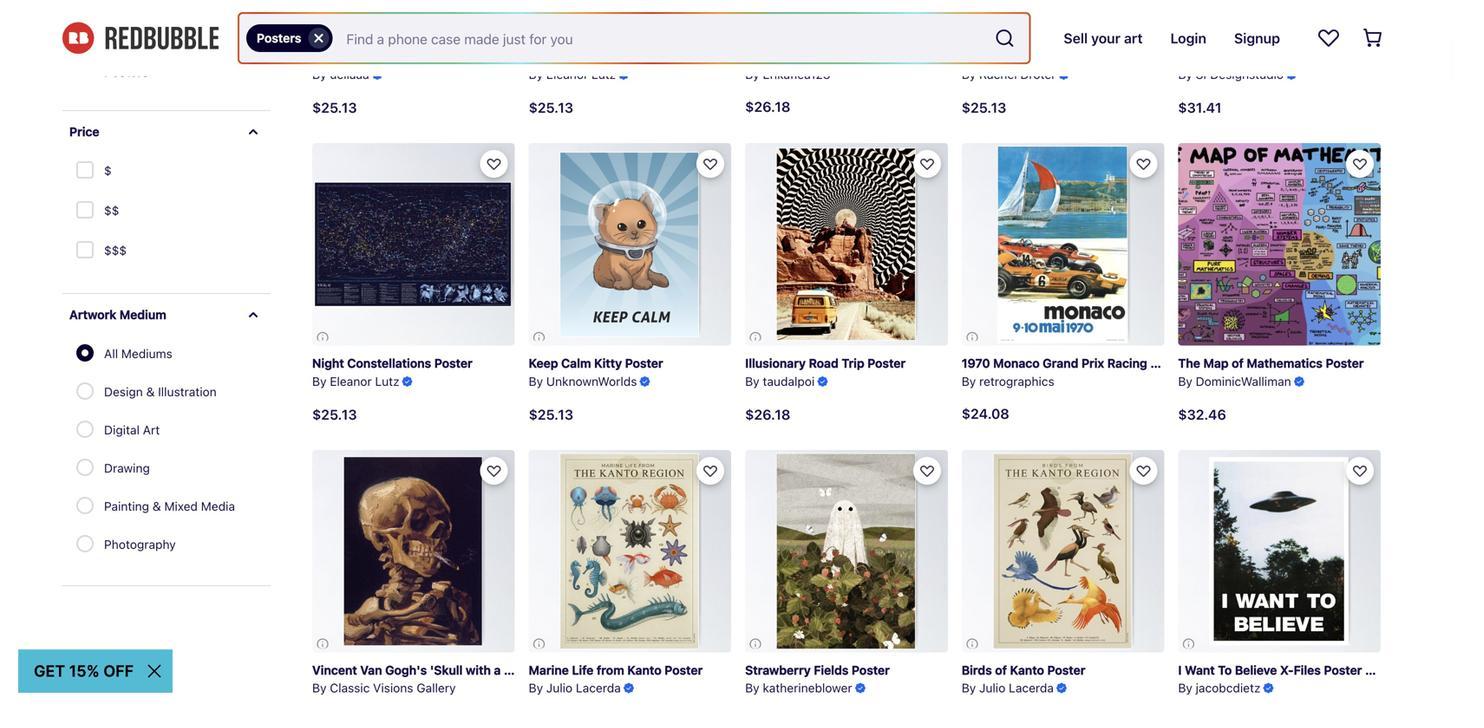 Task type: describe. For each thing, give the bounding box(es) containing it.
dominicwalliman
[[1196, 374, 1291, 388]]

mixed
[[164, 499, 198, 513]]

by for the map of mathematics poster
[[1178, 374, 1192, 388]]

to
[[1218, 663, 1232, 677]]

strawberry
[[745, 663, 811, 677]]

a
[[494, 663, 501, 677]]

droter
[[1020, 67, 1056, 81]]

by julio lacerda for of
[[962, 681, 1054, 695]]

digital
[[104, 423, 140, 437]]

by julio lacerda for life
[[529, 681, 621, 695]]

2 vertical spatial of
[[995, 663, 1007, 677]]

sfdesignstudio
[[1196, 67, 1284, 81]]

lacerda for kanto
[[1009, 681, 1054, 695]]

posters button inside "field"
[[246, 24, 332, 52]]

tarot poster
[[962, 49, 1033, 63]]

1 vertical spatial posters button
[[90, 55, 271, 89]]

marine
[[529, 663, 569, 677]]

2 the from the left
[[1240, 49, 1259, 63]]

kitty
[[594, 356, 622, 370]]

all
[[104, 346, 118, 361]]

the
[[1178, 356, 1200, 370]]

Posters field
[[239, 14, 1029, 62]]

your
[[758, 49, 785, 63]]

by for asteroid map of the solar system poster
[[529, 67, 543, 81]]

Search term search field
[[332, 14, 987, 62]]

i
[[1178, 663, 1182, 677]]

asteroid map of the solar system poster
[[529, 49, 765, 63]]

$24.08
[[962, 406, 1009, 422]]

racing
[[1107, 356, 1147, 370]]

by katherineblower
[[745, 681, 852, 695]]

digital art
[[104, 423, 160, 437]]

map for $25.13
[[581, 49, 606, 63]]

vincent van gogh's 'skull with a burning cigarette'  poster by classic visions  gallery
[[312, 663, 653, 695]]

by for strawberry fields poster
[[745, 681, 759, 695]]

katherineblower
[[763, 681, 852, 695]]

$32.46
[[1178, 406, 1226, 423]]

illusionary
[[745, 356, 806, 370]]

by eleanor lutz for map
[[529, 67, 616, 81]]

erikaflea123
[[763, 67, 830, 81]]

1 the from the left
[[625, 49, 644, 63]]

$25.13 for keep
[[529, 406, 573, 423]]

photographic
[[104, 30, 179, 44]]

price
[[69, 124, 99, 139]]

strawberry fields poster image
[[745, 450, 948, 653]]

lacerda for from
[[576, 681, 621, 695]]

$26.18 for is your cat ready? poster
[[745, 99, 790, 115]]

price button
[[62, 111, 271, 153]]

people
[[1262, 49, 1302, 63]]

by sfdesignstudio
[[1178, 67, 1284, 81]]

by for i want to believe x-files poster poster
[[1178, 681, 1192, 695]]

illusionary road trip poster
[[745, 356, 906, 370]]

rachel
[[979, 67, 1017, 81]]

tarot
[[962, 49, 992, 63]]

to
[[1225, 49, 1237, 63]]

gogh's
[[385, 663, 427, 677]]

van
[[360, 663, 382, 677]]

by dominicwalliman
[[1178, 374, 1291, 388]]

is
[[745, 49, 755, 63]]

keep calm kitty poster
[[529, 356, 663, 370]]

powder
[[1178, 49, 1222, 63]]

keep
[[529, 356, 558, 370]]

by jacobcdietz
[[1178, 681, 1261, 695]]

of for $25.13
[[610, 49, 621, 63]]

night
[[312, 356, 344, 370]]

painting & mixed media
[[104, 499, 235, 513]]

design & illustration
[[104, 385, 217, 399]]

by uellaaa
[[312, 67, 369, 81]]

taudalpoi
[[763, 374, 815, 388]]

from
[[597, 663, 624, 677]]

want
[[1185, 663, 1215, 677]]

1970 monaco grand prix racing poster poster image
[[962, 143, 1164, 346]]

by taudalpoi
[[745, 374, 815, 388]]

illustration
[[158, 385, 217, 399]]

$25.13 for night
[[312, 406, 357, 423]]

lutz for constellations
[[375, 374, 399, 388]]

burning
[[504, 663, 550, 677]]

poster inside is your cat ready? poster by erikaflea123
[[857, 49, 896, 63]]

by for perfect match poster
[[312, 67, 327, 81]]

cigarette'
[[553, 663, 611, 677]]

& for design
[[146, 385, 155, 399]]

constellations
[[347, 356, 431, 370]]

art
[[143, 423, 160, 437]]

illusionary road trip poster image
[[745, 143, 948, 346]]

birds of kanto poster
[[962, 663, 1085, 677]]

fields
[[814, 663, 849, 677]]

map for $32.46
[[1203, 356, 1229, 370]]

$25.13 for perfect
[[312, 99, 357, 116]]

$25.13 for asteroid
[[529, 99, 573, 116]]

i want to believe x-files poster poster image
[[1178, 450, 1381, 653]]

$25.13 for tarot
[[962, 99, 1006, 116]]

night constellations poster
[[312, 356, 472, 370]]

mathematics
[[1247, 356, 1323, 370]]



Task type: vqa. For each thing, say whether or not it's contained in the screenshot.
Outer Banks
no



Task type: locate. For each thing, give the bounding box(es) containing it.
0 horizontal spatial kanto
[[627, 663, 661, 677]]

& right design
[[146, 385, 155, 399]]

$25.13 down asteroid
[[529, 99, 573, 116]]

by down birds
[[962, 681, 976, 695]]

0 horizontal spatial by julio lacerda
[[529, 681, 621, 695]]

& left mixed
[[152, 499, 161, 513]]

eleanor down asteroid
[[546, 67, 588, 81]]

marine life from kanto poster
[[529, 663, 703, 677]]

$31.41
[[1178, 99, 1222, 116]]

perfect
[[312, 49, 355, 63]]

solar
[[647, 49, 677, 63]]

by down perfect at top left
[[312, 67, 327, 81]]

lutz down constellations
[[375, 374, 399, 388]]

2 julio from the left
[[979, 681, 1005, 695]]

1 vertical spatial of
[[1232, 356, 1244, 370]]

$26.18 down erikaflea123
[[745, 99, 790, 115]]

by for marine life from kanto poster
[[529, 681, 543, 695]]

by down the
[[1178, 374, 1192, 388]]

gallery
[[417, 681, 456, 695]]

1 vertical spatial map
[[1203, 356, 1229, 370]]

of right birds
[[995, 663, 1007, 677]]

redbubble logo image
[[62, 22, 219, 54]]

the map of mathematics poster image
[[1127, 92, 1431, 396]]

1 horizontal spatial the
[[1240, 49, 1259, 63]]

None checkbox
[[76, 161, 97, 182]]

0 horizontal spatial posters
[[104, 65, 149, 79]]

artwork medium option group
[[76, 336, 245, 565]]

by eleanor lutz down asteroid
[[529, 67, 616, 81]]

posters button down prints
[[90, 55, 271, 89]]

by for night constellations poster
[[312, 374, 327, 388]]

of up by dominicwalliman
[[1232, 356, 1244, 370]]

photographic prints
[[104, 30, 215, 44]]

uellaaa
[[330, 67, 369, 81]]

night constellations poster image
[[312, 143, 515, 346]]

0 horizontal spatial lacerda
[[576, 681, 621, 695]]

by
[[312, 67, 327, 81], [529, 67, 543, 81], [745, 67, 759, 81], [962, 67, 976, 81], [1178, 67, 1192, 81], [312, 374, 327, 388], [529, 374, 543, 388], [745, 374, 759, 388], [962, 374, 976, 388], [1178, 374, 1192, 388], [312, 681, 327, 695], [529, 681, 543, 695], [745, 681, 759, 695], [962, 681, 976, 695], [1178, 681, 1192, 695]]

x-
[[1280, 663, 1294, 677]]

2 by julio lacerda from the left
[[962, 681, 1054, 695]]

artwork medium
[[69, 307, 166, 322]]

calm
[[561, 356, 591, 370]]

i want to believe x-files poster poster
[[1178, 663, 1403, 677]]

eleanor for night
[[330, 374, 372, 388]]

1 horizontal spatial eleanor
[[546, 67, 588, 81]]

1 vertical spatial $26.18
[[745, 406, 790, 423]]

1 vertical spatial &
[[152, 499, 161, 513]]

the map of mathematics poster
[[1178, 356, 1364, 370]]

kanto
[[627, 663, 661, 677], [1010, 663, 1044, 677]]

jacobcdietz
[[1196, 681, 1261, 695]]

julio down birds
[[979, 681, 1005, 695]]

lutz
[[591, 67, 616, 81], [375, 374, 399, 388]]

1 horizontal spatial lacerda
[[1009, 681, 1054, 695]]

drawing
[[104, 461, 150, 475]]

$26.18 down by taudalpoi
[[745, 406, 790, 423]]

by down illusionary
[[745, 374, 759, 388]]

posters
[[257, 31, 301, 45], [104, 65, 149, 79]]

prix
[[1082, 356, 1104, 370]]

1 by julio lacerda from the left
[[529, 681, 621, 695]]

ready?
[[812, 49, 854, 63]]

poster
[[398, 49, 436, 63], [727, 49, 765, 63], [857, 49, 896, 63], [995, 49, 1033, 63], [1305, 49, 1343, 63], [434, 356, 472, 370], [625, 356, 663, 370], [867, 356, 906, 370], [1150, 356, 1188, 370], [1192, 356, 1230, 370], [1326, 356, 1364, 370], [614, 663, 653, 677], [665, 663, 703, 677], [852, 663, 890, 677], [1047, 663, 1085, 677], [1324, 663, 1362, 677], [1365, 663, 1403, 677]]

1 vertical spatial lutz
[[375, 374, 399, 388]]

by down the 1970
[[962, 374, 976, 388]]

0 horizontal spatial the
[[625, 49, 644, 63]]

1 $26.18 from the top
[[745, 99, 790, 115]]

1970 monaco grand prix racing poster poster by retrographics
[[962, 356, 1230, 388]]

the left solar
[[625, 49, 644, 63]]

eleanor
[[546, 67, 588, 81], [330, 374, 372, 388]]

0 vertical spatial eleanor
[[546, 67, 588, 81]]

is your cat ready? poster by erikaflea123
[[745, 49, 896, 81]]

by rachel droter
[[962, 67, 1056, 81]]

1 horizontal spatial lutz
[[591, 67, 616, 81]]

1 vertical spatial by eleanor lutz
[[312, 374, 399, 388]]

lacerda down from
[[576, 681, 621, 695]]

1 horizontal spatial by eleanor lutz
[[529, 67, 616, 81]]

1 horizontal spatial kanto
[[1010, 663, 1044, 677]]

0 horizontal spatial map
[[581, 49, 606, 63]]

match
[[358, 49, 395, 63]]

by eleanor lutz
[[529, 67, 616, 81], [312, 374, 399, 388]]

painting
[[104, 499, 149, 513]]

powder to the people poster
[[1178, 49, 1343, 63]]

by for tarot poster
[[962, 67, 976, 81]]

perfect match poster
[[312, 49, 436, 63]]

eleanor down night
[[330, 374, 372, 388]]

0 vertical spatial lutz
[[591, 67, 616, 81]]

by inside is your cat ready? poster by erikaflea123
[[745, 67, 759, 81]]

by down keep
[[529, 374, 543, 388]]

1 vertical spatial eleanor
[[330, 374, 372, 388]]

eleanor for asteroid
[[546, 67, 588, 81]]

by for illusionary road trip poster
[[745, 374, 759, 388]]

map up by dominicwalliman
[[1203, 356, 1229, 370]]

2 lacerda from the left
[[1009, 681, 1054, 695]]

artwork
[[69, 307, 116, 322]]

by down is
[[745, 67, 759, 81]]

1 horizontal spatial map
[[1203, 356, 1229, 370]]

mediums
[[121, 346, 172, 361]]

posters down redbubble logo
[[104, 65, 149, 79]]

by down "vincent"
[[312, 681, 327, 695]]

posters button
[[246, 24, 332, 52], [90, 55, 271, 89]]

posters inside "field"
[[257, 31, 301, 45]]

by down i
[[1178, 681, 1192, 695]]

the right the to
[[1240, 49, 1259, 63]]

& for painting
[[152, 499, 161, 513]]

None checkbox
[[76, 201, 97, 222], [76, 241, 97, 262], [76, 201, 97, 222], [76, 241, 97, 262]]

none checkbox inside price group
[[76, 161, 97, 182]]

2 kanto from the left
[[1010, 663, 1044, 677]]

1 horizontal spatial of
[[995, 663, 1007, 677]]

1 horizontal spatial posters
[[257, 31, 301, 45]]

by down asteroid
[[529, 67, 543, 81]]

all mediums
[[104, 346, 172, 361]]

0 horizontal spatial julio
[[546, 681, 573, 695]]

poster inside vincent van gogh's 'skull with a burning cigarette'  poster by classic visions  gallery
[[614, 663, 653, 677]]

julio down marine
[[546, 681, 573, 695]]

unknownworlds
[[546, 374, 637, 388]]

$25.13 down by uellaaa in the top left of the page
[[312, 99, 357, 116]]

1 horizontal spatial by julio lacerda
[[962, 681, 1054, 695]]

by for birds of kanto poster
[[962, 681, 976, 695]]

the
[[625, 49, 644, 63], [1240, 49, 1259, 63]]

0 vertical spatial posters
[[257, 31, 301, 45]]

posters for the bottommost posters button
[[104, 65, 149, 79]]

grand
[[1043, 356, 1078, 370]]

0 vertical spatial by eleanor lutz
[[529, 67, 616, 81]]

0 vertical spatial of
[[610, 49, 621, 63]]

lacerda down birds of kanto poster
[[1009, 681, 1054, 695]]

prints
[[182, 30, 215, 44]]

medium
[[119, 307, 166, 322]]

0 horizontal spatial by eleanor lutz
[[312, 374, 399, 388]]

by julio lacerda down birds of kanto poster
[[962, 681, 1054, 695]]

posters for posters button in the "field"
[[257, 31, 301, 45]]

kanto right from
[[627, 663, 661, 677]]

classic
[[330, 681, 370, 695]]

0 vertical spatial posters button
[[246, 24, 332, 52]]

lutz for map
[[591, 67, 616, 81]]

by inside 1970 monaco grand prix racing poster poster by retrographics
[[962, 374, 976, 388]]

monaco
[[993, 356, 1040, 370]]

vincent van gogh's 'skull with a burning cigarette'  poster image
[[312, 450, 515, 653]]

believe
[[1235, 663, 1277, 677]]

visions
[[373, 681, 413, 695]]

1 vertical spatial posters
[[104, 65, 149, 79]]

kanto right birds
[[1010, 663, 1044, 677]]

2 horizontal spatial of
[[1232, 356, 1244, 370]]

birds of kanto poster image
[[962, 450, 1164, 653]]

by down strawberry
[[745, 681, 759, 695]]

by inside vincent van gogh's 'skull with a burning cigarette'  poster by classic visions  gallery
[[312, 681, 327, 695]]

1 lacerda from the left
[[576, 681, 621, 695]]

by down powder
[[1178, 67, 1192, 81]]

retrographics
[[979, 374, 1054, 388]]

1 julio from the left
[[546, 681, 573, 695]]

vincent
[[312, 663, 357, 677]]

by down burning
[[529, 681, 543, 695]]

photographic prints button
[[90, 20, 271, 55]]

$25.13 down night
[[312, 406, 357, 423]]

system
[[680, 49, 724, 63]]

of for $32.46
[[1232, 356, 1244, 370]]

keep calm kitty poster image
[[529, 143, 731, 346]]

design
[[104, 385, 143, 399]]

1 kanto from the left
[[627, 663, 661, 677]]

birds
[[962, 663, 992, 677]]

map right asteroid
[[581, 49, 606, 63]]

by julio lacerda down cigarette'
[[529, 681, 621, 695]]

with
[[466, 663, 491, 677]]

posters right prints
[[257, 31, 301, 45]]

0 vertical spatial &
[[146, 385, 155, 399]]

&
[[146, 385, 155, 399], [152, 499, 161, 513]]

files
[[1294, 663, 1321, 677]]

julio for birds
[[979, 681, 1005, 695]]

of
[[610, 49, 621, 63], [1232, 356, 1244, 370], [995, 663, 1007, 677]]

lutz down asteroid map of the solar system poster
[[591, 67, 616, 81]]

of left solar
[[610, 49, 621, 63]]

trip
[[842, 356, 864, 370]]

None radio
[[76, 382, 94, 400], [76, 459, 94, 476], [76, 382, 94, 400], [76, 459, 94, 476]]

0 horizontal spatial lutz
[[375, 374, 399, 388]]

'skull
[[430, 663, 463, 677]]

$25.13
[[312, 99, 357, 116], [529, 99, 573, 116], [962, 99, 1006, 116], [312, 406, 357, 423], [529, 406, 573, 423]]

0 horizontal spatial eleanor
[[330, 374, 372, 388]]

by julio lacerda
[[529, 681, 621, 695], [962, 681, 1054, 695]]

$25.13 down rachel on the top of page
[[962, 99, 1006, 116]]

julio for marine
[[546, 681, 573, 695]]

julio
[[546, 681, 573, 695], [979, 681, 1005, 695]]

by for keep calm kitty poster
[[529, 374, 543, 388]]

by down tarot
[[962, 67, 976, 81]]

by eleanor lutz for constellations
[[312, 374, 399, 388]]

$25.13 down by unknownworlds
[[529, 406, 573, 423]]

price group
[[75, 153, 127, 272]]

1970
[[962, 356, 990, 370]]

by eleanor lutz down night
[[312, 374, 399, 388]]

$26.18 for illusionary road trip poster
[[745, 406, 790, 423]]

life
[[572, 663, 594, 677]]

0 horizontal spatial of
[[610, 49, 621, 63]]

asteroid
[[529, 49, 578, 63]]

posters button up by uellaaa in the top left of the page
[[246, 24, 332, 52]]

strawberry fields poster
[[745, 663, 890, 677]]

artwork medium button
[[62, 294, 271, 336]]

None radio
[[76, 344, 94, 362], [76, 421, 94, 438], [76, 497, 94, 514], [76, 535, 94, 552], [76, 344, 94, 362], [76, 421, 94, 438], [76, 497, 94, 514], [76, 535, 94, 552]]

marine life from kanto poster image
[[529, 450, 731, 653]]

0 vertical spatial map
[[581, 49, 606, 63]]

1 horizontal spatial julio
[[979, 681, 1005, 695]]

2 $26.18 from the top
[[745, 406, 790, 423]]

by down night
[[312, 374, 327, 388]]

0 vertical spatial $26.18
[[745, 99, 790, 115]]

media
[[201, 499, 235, 513]]



